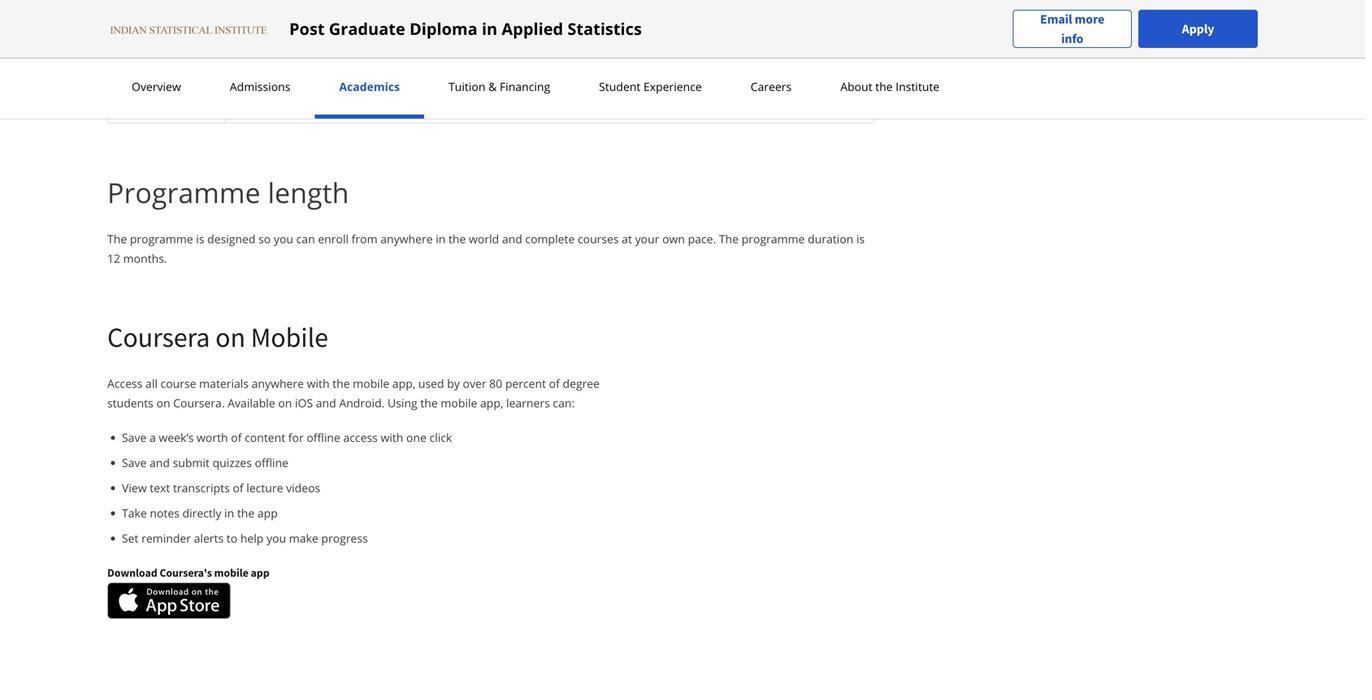 Task type: vqa. For each thing, say whether or not it's contained in the screenshot.
programs
no



Task type: locate. For each thing, give the bounding box(es) containing it.
financial
[[406, 80, 452, 95], [607, 80, 653, 95]]

statistics inside economic statistics iii
[[118, 97, 164, 112]]

careers link
[[746, 79, 796, 94]]

0 vertical spatial you
[[274, 231, 293, 247]]

apply
[[1182, 21, 1214, 37]]

in inside list item
[[224, 505, 234, 521]]

unorganised
[[434, 25, 501, 41]]

of right worth
[[231, 430, 242, 445]]

by
[[447, 376, 460, 391]]

anywhere inside access all course materials anywhere with the mobile app, used by over 80 percent of degree students on coursera. available on ios and android. using the mobile app, learners can:
[[252, 376, 304, 391]]

the up set reminder alerts to help you make progress
[[237, 505, 255, 521]]

foreign
[[738, 80, 778, 95]]

asi
[[391, 25, 408, 41]]

0 vertical spatial including
[[505, 0, 553, 7]]

0 horizontal spatial is
[[196, 231, 204, 247]]

estimating up unorganised
[[436, 8, 491, 24]]

and down industrial
[[236, 42, 256, 58]]

the right pace.
[[719, 231, 739, 247]]

the down used
[[420, 395, 438, 411]]

you
[[274, 231, 293, 247], [267, 531, 286, 546]]

on up materials
[[215, 320, 245, 355]]

set
[[122, 531, 139, 546]]

admissions link
[[225, 79, 295, 94]]

the up android.
[[333, 376, 350, 391]]

app, up using
[[392, 376, 415, 391]]

0 vertical spatial offline
[[307, 430, 340, 445]]

0 vertical spatial in
[[482, 17, 497, 40]]

2 save from the top
[[122, 455, 147, 470]]

output
[[816, 0, 852, 7]]

app down 'help'
[[251, 566, 269, 580]]

course left also
[[757, 8, 792, 24]]

offline down content
[[255, 455, 288, 470]]

inland
[[611, 8, 644, 24]]

email more info button
[[1013, 9, 1132, 48]]

mobile down to
[[214, 566, 249, 580]]

1 vertical spatial mobile
[[441, 395, 477, 411]]

0 horizontal spatial app,
[[392, 376, 415, 391]]

0 vertical spatial app,
[[392, 376, 415, 391]]

1 vertical spatial including
[[340, 25, 388, 41]]

admissions
[[230, 79, 290, 94]]

1 horizontal spatial in
[[436, 231, 446, 247]]

with left one
[[381, 430, 403, 445]]

2 economic from the top
[[118, 80, 169, 95]]

1 horizontal spatial on
[[215, 320, 245, 355]]

0 horizontal spatial financial
[[406, 80, 452, 95]]

sector down marine
[[504, 25, 536, 41]]

covers down the production. in the top of the page
[[684, 25, 718, 41]]

surveys down allied
[[374, 8, 414, 24]]

coursera.
[[173, 395, 225, 411]]

1 vertical spatial anywhere
[[252, 376, 304, 391]]

the right about
[[875, 79, 893, 94]]

1 horizontal spatial financial
[[607, 80, 653, 95]]

1 vertical spatial with
[[381, 430, 403, 445]]

over
[[463, 376, 486, 391]]

at
[[622, 231, 632, 247]]

2 vertical spatial in
[[224, 505, 234, 521]]

statistics.
[[336, 42, 384, 58]]

payment
[[317, 97, 364, 112]]

of up the can:
[[549, 376, 560, 391]]

take notes directly in the app
[[122, 505, 278, 521]]

statistics down overview
[[118, 97, 164, 112]]

android.
[[339, 395, 385, 411]]

0 horizontal spatial statistics,
[[288, 25, 337, 41]]

1 economic from the top
[[118, 8, 169, 24]]

1 horizontal spatial for
[[417, 8, 433, 24]]

1 horizontal spatial offline
[[307, 430, 340, 445]]

statistics, up "sectoral"
[[288, 25, 337, 41]]

the down inland
[[625, 25, 642, 41]]

programme up months.
[[130, 231, 193, 247]]

anywhere up ios
[[252, 376, 304, 391]]

the
[[734, 8, 754, 24], [107, 231, 127, 247], [719, 231, 739, 247]]

economic inside economic statistics ii
[[118, 8, 169, 24]]

0 horizontal spatial anywhere
[[252, 376, 304, 391]]

save left a
[[122, 430, 147, 445]]

coursera's
[[160, 566, 212, 580]]

so
[[259, 231, 271, 247]]

course
[[757, 8, 792, 24], [645, 25, 681, 41], [260, 80, 296, 95], [161, 376, 196, 391]]

0 vertical spatial app
[[257, 505, 278, 521]]

email
[[1040, 11, 1072, 27]]

indian statistical institute image
[[107, 22, 270, 38]]

a
[[149, 430, 156, 445]]

1 vertical spatial covers
[[684, 25, 718, 41]]

mobile
[[251, 320, 328, 355]]

fish up surveys.
[[535, 8, 554, 24]]

in for statistics
[[482, 17, 497, 40]]

in left world
[[436, 231, 446, 247]]

2 programme from the left
[[742, 231, 805, 247]]

list containing save a week's worth of content for offline access with one click
[[114, 429, 612, 547]]

designed
[[207, 231, 256, 247]]

of inside learn about agriculture and allied sector statistics, including area and yield estimation, surveys for estimating output of livestock products, and surveys for estimating marine fish catch and inland fish production. the course also covers industrial statistics, including  asi and unorganised sector surveys. finally, the course covers service sector statistics, and other sectoral statistics.
[[236, 8, 246, 24]]

own
[[662, 231, 685, 247]]

0 vertical spatial save
[[122, 430, 147, 445]]

0 horizontal spatial in
[[224, 505, 234, 521]]

offline left the access
[[307, 430, 340, 445]]

app, down 80
[[480, 395, 503, 411]]

the left world
[[449, 231, 466, 247]]

1 vertical spatial estimating
[[436, 8, 491, 24]]

0 horizontal spatial for
[[288, 430, 304, 445]]

statistics left the "ii"
[[118, 25, 164, 41]]

is right duration
[[856, 231, 865, 247]]

the
[[625, 25, 642, 41], [875, 79, 893, 94], [449, 231, 466, 247], [333, 376, 350, 391], [420, 395, 438, 411], [237, 505, 255, 521]]

careers
[[751, 79, 792, 94]]

coursera on mobile
[[107, 320, 328, 355]]

including
[[505, 0, 553, 7], [340, 25, 388, 41]]

statistics
[[567, 17, 642, 40], [118, 25, 164, 41], [455, 80, 502, 95], [656, 80, 703, 95], [118, 97, 164, 112]]

including up the statistics.
[[340, 25, 388, 41]]

of right "balance"
[[303, 97, 314, 112]]

economic for iii
[[118, 80, 169, 95]]

on down all
[[156, 395, 170, 411]]

also
[[795, 8, 817, 24]]

mobile down by
[[441, 395, 477, 411]]

save inside list item
[[122, 455, 147, 470]]

is left designed
[[196, 231, 204, 247]]

applied
[[502, 17, 563, 40]]

1 horizontal spatial covers
[[684, 25, 718, 41]]

for inside save a week's worth of content for offline access with one click list item
[[288, 430, 304, 445]]

of down 'learn'
[[236, 8, 246, 24]]

covers up payment
[[299, 80, 333, 95]]

you inside the programme is designed so you can enroll from anywhere in the world and complete courses at your own pace. the programme duration is 12 months.
[[274, 231, 293, 247]]

1 vertical spatial offline
[[255, 455, 288, 470]]

economic up 'iii'
[[118, 80, 169, 95]]

0 vertical spatial covers
[[820, 8, 854, 24]]

12
[[107, 251, 120, 266]]

economic up the "ii"
[[118, 8, 169, 24]]

save up view
[[122, 455, 147, 470]]

degree
[[563, 376, 600, 391]]

estimating up also
[[757, 0, 813, 7]]

save inside list item
[[122, 430, 147, 445]]

1 horizontal spatial fish
[[647, 8, 667, 24]]

2 horizontal spatial covers
[[820, 8, 854, 24]]

anywhere right from
[[380, 231, 433, 247]]

fish down estimation,
[[647, 8, 667, 24]]

course inside access all course materials anywhere with the mobile app, used by over 80 percent of degree students on coursera. available on ios and android. using the mobile app, learners can:
[[161, 376, 196, 391]]

1 horizontal spatial app,
[[480, 395, 503, 411]]

0 horizontal spatial programme
[[130, 231, 193, 247]]

1 horizontal spatial programme
[[742, 231, 805, 247]]

other
[[259, 42, 288, 58]]

including up marine
[[505, 0, 553, 7]]

surveys.
[[539, 25, 583, 41]]

2 horizontal spatial in
[[482, 17, 497, 40]]

the inside learn about agriculture and allied sector statistics, including area and yield estimation, surveys for estimating output of livestock products, and surveys for estimating marine fish catch and inland fish production. the course also covers industrial statistics, including  asi and unorganised sector surveys. finally, the course covers service sector statistics, and other sectoral statistics.
[[625, 25, 642, 41]]

view text transcripts of lecture videos list item
[[122, 479, 612, 496]]

0 horizontal spatial estimating
[[436, 8, 491, 24]]

this course covers government financial statistics (gfs), banking and financial statistics (bfs), foreign trade statistics, and balance of payment (bop) statistics.
[[236, 80, 864, 112]]

allied
[[386, 0, 415, 7]]

1 horizontal spatial with
[[381, 430, 403, 445]]

financial down the finally,
[[607, 80, 653, 95]]

sector right service
[[761, 25, 794, 41]]

mobile up android.
[[353, 376, 389, 391]]

statistics, up "post graduate diploma in applied statistics" on the top left
[[453, 0, 502, 7]]

in left "applied"
[[482, 17, 497, 40]]

list
[[114, 429, 612, 547]]

course right all
[[161, 376, 196, 391]]

statistics, down also
[[797, 25, 845, 41]]

2 horizontal spatial sector
[[761, 25, 794, 41]]

1 horizontal spatial surveys
[[696, 0, 736, 7]]

worth
[[197, 430, 228, 445]]

1 horizontal spatial sector
[[504, 25, 536, 41]]

and right ios
[[316, 395, 336, 411]]

progress
[[321, 531, 368, 546]]

app
[[257, 505, 278, 521], [251, 566, 269, 580]]

0 horizontal spatial surveys
[[374, 8, 414, 24]]

financial up statistics.
[[406, 80, 452, 95]]

0 horizontal spatial offline
[[255, 455, 288, 470]]

0 vertical spatial with
[[307, 376, 330, 391]]

can
[[296, 231, 315, 247]]

1 save from the top
[[122, 430, 147, 445]]

1 vertical spatial surveys
[[374, 8, 414, 24]]

access
[[343, 430, 378, 445]]

and up text
[[149, 455, 170, 470]]

institute
[[896, 79, 940, 94]]

available
[[228, 395, 275, 411]]

sector up diploma
[[418, 0, 450, 7]]

1 programme from the left
[[130, 231, 193, 247]]

0 horizontal spatial with
[[307, 376, 330, 391]]

and right asi
[[411, 25, 431, 41]]

1 horizontal spatial statistics,
[[453, 0, 502, 7]]

statistics left (bfs),
[[656, 80, 703, 95]]

programme left duration
[[742, 231, 805, 247]]

1 horizontal spatial mobile
[[353, 376, 389, 391]]

save a week's worth of content for offline access with one click
[[122, 430, 452, 445]]

in up to
[[224, 505, 234, 521]]

0 vertical spatial estimating
[[757, 0, 813, 7]]

ios
[[295, 395, 313, 411]]

course up "balance"
[[260, 80, 296, 95]]

help
[[240, 531, 264, 546]]

1 horizontal spatial is
[[856, 231, 865, 247]]

post graduate diploma in applied statistics
[[289, 17, 642, 40]]

the up service
[[734, 8, 754, 24]]

2 financial from the left
[[607, 80, 653, 95]]

apply button
[[1139, 10, 1258, 48]]

set reminder alerts to help you make progress list item
[[122, 530, 612, 547]]

area
[[556, 0, 580, 7]]

programme
[[107, 173, 261, 211]]

0 horizontal spatial covers
[[299, 80, 333, 95]]

the programme is designed so you can enroll from anywhere in the world and complete courses at your own pace. the programme duration is 12 months.
[[107, 231, 865, 266]]

1 vertical spatial in
[[436, 231, 446, 247]]

on left ios
[[278, 395, 292, 411]]

anywhere
[[380, 231, 433, 247], [252, 376, 304, 391]]

2 vertical spatial for
[[288, 430, 304, 445]]

surveys up the production. in the top of the page
[[696, 0, 736, 7]]

you right so
[[274, 231, 293, 247]]

0 horizontal spatial including
[[340, 25, 388, 41]]

0 vertical spatial anywhere
[[380, 231, 433, 247]]

student experience
[[599, 79, 702, 94]]

fish
[[535, 8, 554, 24], [647, 8, 667, 24]]

agriculture
[[303, 0, 360, 7]]

alerts
[[194, 531, 224, 546]]

the up 12
[[107, 231, 127, 247]]

0 horizontal spatial mobile
[[214, 566, 249, 580]]

statistics,
[[814, 80, 864, 95]]

1 vertical spatial you
[[267, 531, 286, 546]]

1 vertical spatial save
[[122, 455, 147, 470]]

email more info
[[1040, 11, 1105, 47]]

overview link
[[127, 79, 186, 94]]

0 vertical spatial economic
[[118, 8, 169, 24]]

for
[[739, 0, 755, 7], [417, 8, 433, 24], [288, 430, 304, 445]]

economic inside economic statistics iii
[[118, 80, 169, 95]]

and right world
[[502, 231, 522, 247]]

2 vertical spatial covers
[[299, 80, 333, 95]]

0 vertical spatial for
[[739, 0, 755, 7]]

2 is from the left
[[856, 231, 865, 247]]

covers down output
[[820, 8, 854, 24]]

0 horizontal spatial fish
[[535, 8, 554, 24]]

1 horizontal spatial anywhere
[[380, 231, 433, 247]]

statistics down yield
[[567, 17, 642, 40]]

from
[[352, 231, 378, 247]]

with up ios
[[307, 376, 330, 391]]

programme length
[[107, 173, 349, 211]]

you right 'help'
[[267, 531, 286, 546]]

finally,
[[586, 25, 622, 41]]

app down 'lecture'
[[257, 505, 278, 521]]

you inside "list item"
[[267, 531, 286, 546]]

iii
[[167, 97, 177, 112]]

1 vertical spatial economic
[[118, 80, 169, 95]]

1 financial from the left
[[406, 80, 452, 95]]

of
[[236, 8, 246, 24], [303, 97, 314, 112], [549, 376, 560, 391], [231, 430, 242, 445], [233, 480, 243, 496]]

statistics left (gfs),
[[455, 80, 502, 95]]

the inside the programme is designed so you can enroll from anywhere in the world and complete courses at your own pace. the programme duration is 12 months.
[[449, 231, 466, 247]]



Task type: describe. For each thing, give the bounding box(es) containing it.
economic statistics ii
[[118, 8, 174, 41]]

about
[[269, 0, 300, 7]]

offline inside list item
[[255, 455, 288, 470]]

coursera
[[107, 320, 210, 355]]

lecture
[[246, 480, 283, 496]]

experience
[[644, 79, 702, 94]]

statistics.
[[398, 97, 447, 112]]

content
[[245, 430, 285, 445]]

about the institute
[[840, 79, 940, 94]]

2 vertical spatial mobile
[[214, 566, 249, 580]]

economic statistics iii
[[118, 80, 177, 112]]

learn
[[236, 0, 266, 7]]

0 vertical spatial surveys
[[696, 0, 736, 7]]

1 vertical spatial app,
[[480, 395, 503, 411]]

you for help
[[267, 531, 286, 546]]

world
[[469, 231, 499, 247]]

overview
[[132, 79, 181, 94]]

0 horizontal spatial sector
[[418, 0, 450, 7]]

months.
[[123, 251, 167, 266]]

and inside the programme is designed so you can enroll from anywhere in the world and complete courses at your own pace. the programme duration is 12 months.
[[502, 231, 522, 247]]

the inside learn about agriculture and allied sector statistics, including area and yield estimation, surveys for estimating output of livestock products, and surveys for estimating marine fish catch and inland fish production. the course also covers industrial statistics, including  asi and unorganised sector surveys. finally, the course covers service sector statistics, and other sectoral statistics.
[[734, 8, 754, 24]]

anywhere inside the programme is designed so you can enroll from anywhere in the world and complete courses at your own pace. the programme duration is 12 months.
[[380, 231, 433, 247]]

1 fish from the left
[[535, 8, 554, 24]]

academics link
[[334, 79, 405, 94]]

government
[[336, 80, 403, 95]]

save a week's worth of content for offline access with one click list item
[[122, 429, 612, 446]]

click
[[430, 430, 452, 445]]

and down agriculture
[[351, 8, 371, 24]]

with inside list item
[[381, 430, 403, 445]]

make
[[289, 531, 318, 546]]

save and submit quizzes offline
[[122, 455, 288, 470]]

submit
[[173, 455, 210, 470]]

videos
[[286, 480, 320, 496]]

of inside 'this course covers government financial statistics (gfs), banking and financial statistics (bfs), foreign trade statistics, and balance of payment (bop) statistics.'
[[303, 97, 314, 112]]

view text transcripts of lecture videos
[[122, 480, 320, 496]]

save for save and submit quizzes offline
[[122, 455, 147, 470]]

industrial
[[236, 25, 286, 41]]

sectoral
[[291, 42, 333, 58]]

save for save a week's worth of content for offline access with one click
[[122, 430, 147, 445]]

(bfs),
[[706, 80, 735, 95]]

download on the app store image
[[107, 583, 231, 619]]

student experience link
[[594, 79, 707, 94]]

0 vertical spatial mobile
[[353, 376, 389, 391]]

1 is from the left
[[196, 231, 204, 247]]

catch
[[557, 8, 585, 24]]

banking
[[538, 80, 581, 95]]

pace.
[[688, 231, 716, 247]]

2 horizontal spatial statistics,
[[797, 25, 845, 41]]

access
[[107, 376, 143, 391]]

more
[[1075, 11, 1105, 27]]

1 horizontal spatial including
[[505, 0, 553, 7]]

offline inside list item
[[307, 430, 340, 445]]

can:
[[553, 395, 575, 411]]

in for app
[[224, 505, 234, 521]]

directly
[[182, 505, 221, 521]]

graduate
[[329, 17, 405, 40]]

reminder
[[141, 531, 191, 546]]

week's
[[159, 430, 194, 445]]

diploma
[[410, 17, 478, 40]]

about
[[840, 79, 872, 94]]

take
[[122, 505, 147, 521]]

of inside access all course materials anywhere with the mobile app, used by over 80 percent of degree students on coursera. available on ios and android. using the mobile app, learners can:
[[549, 376, 560, 391]]

marine
[[494, 8, 532, 24]]

2 horizontal spatial mobile
[[441, 395, 477, 411]]

students
[[107, 395, 153, 411]]

complete
[[525, 231, 575, 247]]

with inside access all course materials anywhere with the mobile app, used by over 80 percent of degree students on coursera. available on ios and android. using the mobile app, learners can:
[[307, 376, 330, 391]]

text
[[150, 480, 170, 496]]

and right area
[[583, 0, 603, 7]]

in inside the programme is designed so you can enroll from anywhere in the world and complete courses at your own pace. the programme duration is 12 months.
[[436, 231, 446, 247]]

app inside list item
[[257, 505, 278, 521]]

to
[[227, 531, 237, 546]]

student
[[599, 79, 641, 94]]

&
[[488, 79, 497, 94]]

80
[[489, 376, 502, 391]]

course inside 'this course covers government financial statistics (gfs), banking and financial statistics (bfs), foreign trade statistics, and balance of payment (bop) statistics.'
[[260, 80, 296, 95]]

the inside list item
[[237, 505, 255, 521]]

and inside access all course materials anywhere with the mobile app, used by over 80 percent of degree students on coursera. available on ios and android. using the mobile app, learners can:
[[316, 395, 336, 411]]

trade
[[781, 80, 811, 95]]

set reminder alerts to help you make progress
[[122, 531, 368, 546]]

and inside list item
[[149, 455, 170, 470]]

2 horizontal spatial on
[[278, 395, 292, 411]]

transcripts
[[173, 480, 230, 496]]

duration
[[808, 231, 854, 247]]

this
[[236, 80, 257, 95]]

enroll
[[318, 231, 349, 247]]

1 vertical spatial app
[[251, 566, 269, 580]]

about the institute link
[[835, 79, 944, 94]]

0 horizontal spatial on
[[156, 395, 170, 411]]

save and submit quizzes offline list item
[[122, 454, 612, 471]]

learn about agriculture and allied sector statistics, including area and yield estimation, surveys for estimating output of livestock products, and surveys for estimating marine fish catch and inland fish production. the course also covers industrial statistics, including  asi and unorganised sector surveys. finally, the course covers service sector statistics, and other sectoral statistics.
[[236, 0, 854, 58]]

of down quizzes in the bottom left of the page
[[233, 480, 243, 496]]

notes
[[150, 505, 179, 521]]

products,
[[298, 8, 348, 24]]

download
[[107, 566, 157, 580]]

statistics inside economic statistics ii
[[118, 25, 164, 41]]

2 horizontal spatial for
[[739, 0, 755, 7]]

and down this
[[236, 97, 256, 112]]

learners
[[506, 395, 550, 411]]

covers inside 'this course covers government financial statistics (gfs), banking and financial statistics (bfs), foreign trade statistics, and balance of payment (bop) statistics.'
[[299, 80, 333, 95]]

you for so
[[274, 231, 293, 247]]

take notes directly in the app list item
[[122, 505, 612, 522]]

quizzes
[[213, 455, 252, 470]]

2 fish from the left
[[647, 8, 667, 24]]

used
[[418, 376, 444, 391]]

livestock
[[249, 8, 295, 24]]

view
[[122, 480, 147, 496]]

1 vertical spatial for
[[417, 8, 433, 24]]

and right banking
[[584, 80, 604, 95]]

and up the finally,
[[588, 8, 608, 24]]

1 horizontal spatial estimating
[[757, 0, 813, 7]]

course down estimation,
[[645, 25, 681, 41]]

economic for ii
[[118, 8, 169, 24]]

tuition & financing link
[[444, 79, 555, 94]]

materials
[[199, 376, 249, 391]]

and up graduate at the top left of the page
[[363, 0, 383, 7]]

info
[[1061, 30, 1084, 47]]

tuition
[[449, 79, 485, 94]]

academics
[[339, 79, 400, 94]]



